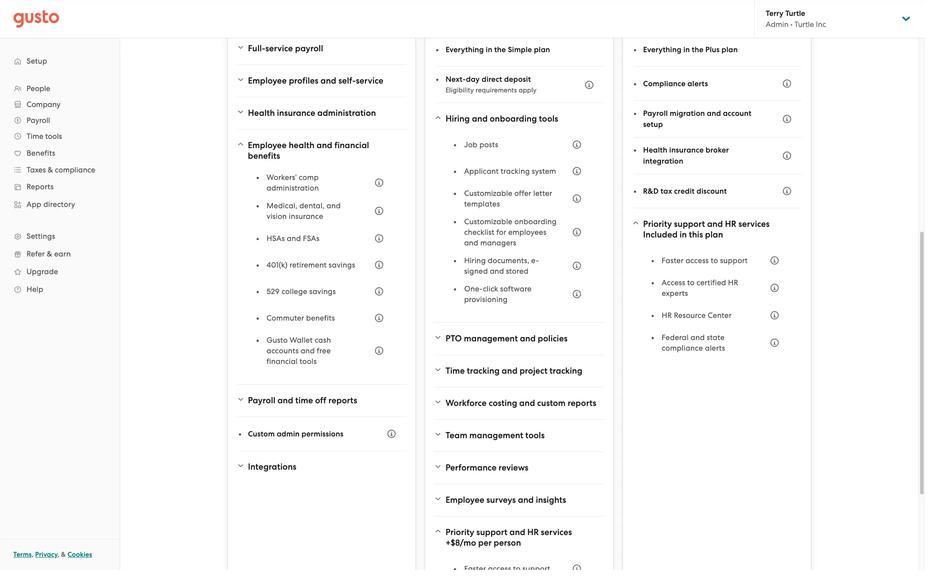 Task type: locate. For each thing, give the bounding box(es) containing it.
1 vertical spatial hiring
[[464, 256, 486, 265]]

time for time tracking and project tracking
[[446, 366, 465, 376]]

to right 'access'
[[711, 256, 718, 265]]

0 vertical spatial customizable
[[464, 189, 513, 198]]

reports inside dropdown button
[[329, 396, 357, 406]]

0 horizontal spatial ,
[[32, 551, 34, 559]]

job posts
[[464, 140, 498, 149]]

person
[[494, 538, 521, 548]]

1 horizontal spatial ,
[[58, 551, 59, 559]]

0 horizontal spatial service
[[265, 43, 293, 54]]

customizable offer letter templates
[[464, 189, 552, 208]]

time
[[295, 396, 313, 406]]

and right dental,
[[327, 201, 341, 210]]

administration down self-
[[317, 108, 376, 118]]

and inside federal and state compliance alerts
[[691, 333, 705, 342]]

time tools
[[27, 132, 62, 141]]

faster
[[662, 256, 684, 265]]

2 vertical spatial support
[[477, 527, 508, 538]]

1 vertical spatial employee
[[248, 140, 287, 150]]

and left custom
[[519, 398, 535, 408]]

payroll up custom
[[248, 396, 275, 406]]

1 everything from the left
[[446, 45, 484, 54]]

0 horizontal spatial reports
[[329, 396, 357, 406]]

0 vertical spatial financial
[[334, 140, 369, 150]]

2 customizable from the top
[[464, 217, 513, 226]]

hr
[[725, 219, 737, 229], [728, 278, 739, 287], [662, 311, 672, 320], [528, 527, 539, 538]]

1 vertical spatial administration
[[267, 184, 319, 192]]

priority inside the priority support and hr services +$8/mo per person
[[446, 527, 474, 538]]

time
[[27, 132, 43, 141], [446, 366, 465, 376]]

employee for employee surveys and insights
[[446, 495, 485, 505]]

company
[[27, 100, 60, 109]]

financial inside 'employee health and financial benefits'
[[334, 140, 369, 150]]

+$8/mo
[[446, 538, 476, 548]]

1 customizable from the top
[[464, 189, 513, 198]]

reports inside dropdown button
[[568, 398, 597, 408]]

tracking for time
[[467, 366, 500, 376]]

1 vertical spatial benefits
[[306, 314, 335, 323]]

onboarding up the employees
[[515, 217, 557, 226]]

support up the per
[[477, 527, 508, 538]]

customizable inside customizable onboarding checklist for employees and managers
[[464, 217, 513, 226]]

in for plus
[[684, 45, 690, 54]]

0 horizontal spatial payroll
[[27, 116, 50, 125]]

customizable up templates
[[464, 189, 513, 198]]

financial down health insurance administration 'dropdown button'
[[334, 140, 369, 150]]

the for simple
[[494, 45, 506, 54]]

1 horizontal spatial service
[[356, 76, 384, 86]]

plan right this
[[705, 230, 723, 240]]

help
[[27, 285, 43, 294]]

1 vertical spatial health
[[643, 146, 668, 155]]

2 horizontal spatial support
[[720, 256, 748, 265]]

0 horizontal spatial everything
[[446, 45, 484, 54]]

tools inside gusto wallet cash accounts and free financial tools
[[300, 357, 317, 366]]

hiring documents, e- signed and stored
[[464, 256, 539, 276]]

1 horizontal spatial benefits
[[306, 314, 335, 323]]

everything for everything in the plus plan
[[643, 45, 682, 54]]

turtle right •
[[795, 20, 814, 29]]

and right health
[[317, 140, 332, 150]]

reports link
[[9, 179, 111, 195]]

priority up +$8/mo
[[446, 527, 474, 538]]

administration for insurance
[[317, 108, 376, 118]]

401(k)
[[267, 261, 288, 269]]

1 the from the left
[[494, 45, 506, 54]]

letter
[[533, 189, 552, 198]]

0 horizontal spatial compliance
[[55, 166, 95, 174]]

1 horizontal spatial payroll
[[248, 396, 275, 406]]

1 horizontal spatial health
[[643, 146, 668, 155]]

list containing workers' comp administration
[[257, 172, 389, 374]]

customizable onboarding checklist for employees and managers
[[464, 217, 557, 247]]

0 vertical spatial services
[[739, 219, 770, 229]]

savings
[[329, 261, 355, 269], [309, 287, 336, 296]]

direct
[[482, 75, 502, 84]]

in up direct
[[486, 45, 492, 54]]

0 vertical spatial employee
[[248, 76, 287, 86]]

in left this
[[680, 230, 687, 240]]

and right surveys at the right of page
[[518, 495, 534, 505]]

&
[[48, 166, 53, 174], [47, 250, 52, 258], [61, 551, 66, 559]]

in inside priority support and hr services included in this plan
[[680, 230, 687, 240]]

1 vertical spatial alerts
[[705, 344, 725, 353]]

and inside priority support and hr services included in this plan
[[707, 219, 723, 229]]

2 vertical spatial employee
[[446, 495, 485, 505]]

insurance up integration
[[669, 146, 704, 155]]

discount
[[697, 187, 727, 196]]

& inside dropdown button
[[48, 166, 53, 174]]

everything up the day on the top right of page
[[446, 45, 484, 54]]

the left 'simple'
[[494, 45, 506, 54]]

2 vertical spatial insurance
[[289, 212, 323, 221]]

r&d
[[643, 187, 659, 196]]

savings for 529 college savings
[[309, 287, 336, 296]]

insurance up health
[[277, 108, 315, 118]]

insurance for broker
[[669, 146, 704, 155]]

and up person
[[510, 527, 525, 538]]

and inside 'employee health and financial benefits'
[[317, 140, 332, 150]]

alerts
[[688, 79, 708, 88], [705, 344, 725, 353]]

hr for priority support and hr services +$8/mo per person
[[528, 527, 539, 538]]

taxes
[[27, 166, 46, 174]]

turtle up •
[[786, 9, 805, 18]]

1 vertical spatial savings
[[309, 287, 336, 296]]

0 vertical spatial to
[[711, 256, 718, 265]]

insurance inside health insurance broker integration
[[669, 146, 704, 155]]

and
[[321, 76, 336, 86], [707, 109, 721, 118], [472, 114, 488, 124], [317, 140, 332, 150], [327, 201, 341, 210], [707, 219, 723, 229], [287, 234, 301, 243], [464, 239, 478, 247], [490, 267, 504, 276], [691, 333, 705, 342], [520, 334, 536, 344], [301, 346, 315, 355], [502, 366, 518, 376], [278, 396, 293, 406], [519, 398, 535, 408], [518, 495, 534, 505], [510, 527, 525, 538]]

payroll inside payroll migration and account setup
[[643, 109, 668, 118]]

custom
[[248, 429, 275, 439]]

insurance down dental,
[[289, 212, 323, 221]]

and inside hiring documents, e- signed and stored
[[490, 267, 504, 276]]

settings link
[[9, 228, 111, 244]]

hiring inside dropdown button
[[446, 114, 470, 124]]

& right the "taxes"
[[48, 166, 53, 174]]

0 vertical spatial health
[[248, 108, 275, 118]]

financial inside gusto wallet cash accounts and free financial tools
[[267, 357, 298, 366]]

hr inside the priority support and hr services +$8/mo per person
[[528, 527, 539, 538]]

insurance inside 'dropdown button'
[[277, 108, 315, 118]]

and left time
[[278, 396, 293, 406]]

in left plus
[[684, 45, 690, 54]]

benefits link
[[9, 145, 111, 161]]

0 vertical spatial &
[[48, 166, 53, 174]]

college
[[282, 287, 307, 296]]

1 horizontal spatial compliance
[[662, 344, 703, 353]]

benefits up "cash"
[[306, 314, 335, 323]]

0 horizontal spatial tracking
[[467, 366, 500, 376]]

time inside time tools dropdown button
[[27, 132, 43, 141]]

to right access
[[687, 278, 695, 287]]

everything up 'compliance'
[[643, 45, 682, 54]]

payroll inside dropdown button
[[27, 116, 50, 125]]

the for plus
[[692, 45, 704, 54]]

2 , from the left
[[58, 551, 59, 559]]

priority
[[643, 219, 672, 229], [446, 527, 474, 538]]

priority for priority support and hr services +$8/mo per person
[[446, 527, 474, 538]]

wallet
[[290, 336, 313, 345]]

and down discount
[[707, 219, 723, 229]]

and left account
[[707, 109, 721, 118]]

administration
[[317, 108, 376, 118], [267, 184, 319, 192]]

time down the "pto"
[[446, 366, 465, 376]]

integrations button
[[237, 457, 407, 478]]

benefits up "workers'" on the top left of page
[[248, 151, 280, 161]]

services for priority support and hr services included in this plan
[[739, 219, 770, 229]]

0 horizontal spatial to
[[687, 278, 695, 287]]

access to certified hr experts
[[662, 278, 739, 298]]

0 vertical spatial compliance
[[55, 166, 95, 174]]

per
[[478, 538, 492, 548]]

pto
[[446, 334, 462, 344]]

1 vertical spatial services
[[541, 527, 572, 538]]

list containing people
[[0, 81, 119, 298]]

privacy link
[[35, 551, 58, 559]]

onboarding down the apply at the right top
[[490, 114, 537, 124]]

employee left health
[[248, 140, 287, 150]]

gusto navigation element
[[0, 38, 119, 312]]

1 horizontal spatial everything
[[643, 45, 682, 54]]

hr for priority support and hr services included in this plan
[[725, 219, 737, 229]]

hiring down eligibility
[[446, 114, 470, 124]]

payroll for payroll migration and account setup
[[643, 109, 668, 118]]

0 vertical spatial insurance
[[277, 108, 315, 118]]

and down documents,
[[490, 267, 504, 276]]

1 horizontal spatial services
[[739, 219, 770, 229]]

, left "cookies"
[[58, 551, 59, 559]]

,
[[32, 551, 34, 559], [58, 551, 59, 559]]

1 horizontal spatial the
[[692, 45, 704, 54]]

tools inside team management tools dropdown button
[[526, 431, 545, 441]]

employee down performance
[[446, 495, 485, 505]]

management down "costing"
[[470, 431, 523, 441]]

1 vertical spatial to
[[687, 278, 695, 287]]

cash
[[315, 336, 331, 345]]

0 horizontal spatial health
[[248, 108, 275, 118]]

one-click software provisioning
[[464, 285, 532, 304]]

company button
[[9, 96, 111, 112]]

permissions
[[302, 429, 344, 439]]

1 horizontal spatial time
[[446, 366, 465, 376]]

tracking up 'offer'
[[501, 167, 530, 176]]

payroll
[[643, 109, 668, 118], [27, 116, 50, 125], [248, 396, 275, 406]]

hr for access to certified hr experts
[[728, 278, 739, 287]]

in for simple
[[486, 45, 492, 54]]

priority inside priority support and hr services included in this plan
[[643, 219, 672, 229]]

tools inside time tools dropdown button
[[45, 132, 62, 141]]

setup
[[27, 57, 47, 65]]

1 vertical spatial service
[[356, 76, 384, 86]]

setup link
[[9, 53, 111, 69]]

hiring inside hiring documents, e- signed and stored
[[464, 256, 486, 265]]

apply
[[519, 86, 537, 94]]

customizable
[[464, 189, 513, 198], [464, 217, 513, 226]]

policies
[[538, 334, 568, 344]]

health for health insurance broker integration
[[643, 146, 668, 155]]

support inside priority support and hr services included in this plan
[[674, 219, 705, 229]]

benefits
[[248, 151, 280, 161], [306, 314, 335, 323]]

priority support and hr services included in this plan
[[643, 219, 770, 240]]

& left the earn
[[47, 250, 52, 258]]

and left state on the right
[[691, 333, 705, 342]]

0 vertical spatial service
[[265, 43, 293, 54]]

1 vertical spatial management
[[470, 431, 523, 441]]

0 vertical spatial onboarding
[[490, 114, 537, 124]]

, left 'privacy'
[[32, 551, 34, 559]]

reports right off
[[329, 396, 357, 406]]

earn
[[54, 250, 71, 258]]

the left plus
[[692, 45, 704, 54]]

compliance
[[643, 79, 686, 88]]

taxes & compliance button
[[9, 162, 111, 178]]

1 horizontal spatial priority
[[643, 219, 672, 229]]

plan right plus
[[722, 45, 738, 54]]

1 vertical spatial insurance
[[669, 146, 704, 155]]

1 vertical spatial time
[[446, 366, 465, 376]]

refer
[[27, 250, 45, 258]]

1 vertical spatial onboarding
[[515, 217, 557, 226]]

2 the from the left
[[692, 45, 704, 54]]

management right the "pto"
[[464, 334, 518, 344]]

& for earn
[[47, 250, 52, 258]]

customizable up the checklist at right
[[464, 217, 513, 226]]

reports right custom
[[568, 398, 597, 408]]

0 horizontal spatial time
[[27, 132, 43, 141]]

plan right 'simple'
[[534, 45, 550, 54]]

onboarding inside dropdown button
[[490, 114, 537, 124]]

1 vertical spatial financial
[[267, 357, 298, 366]]

requirements
[[476, 86, 517, 94]]

time for time tools
[[27, 132, 43, 141]]

hr inside access to certified hr experts
[[728, 278, 739, 287]]

support up this
[[674, 219, 705, 229]]

hr right certified at right
[[728, 278, 739, 287]]

hr down employee surveys and insights dropdown button
[[528, 527, 539, 538]]

payroll for payroll and time off reports
[[248, 396, 275, 406]]

health inside health insurance broker integration
[[643, 146, 668, 155]]

0 horizontal spatial support
[[477, 527, 508, 538]]

and left fsas on the left top of the page
[[287, 234, 301, 243]]

directory
[[43, 200, 75, 209]]

refer & earn
[[27, 250, 71, 258]]

0 vertical spatial hiring
[[446, 114, 470, 124]]

hr down discount
[[725, 219, 737, 229]]

0 vertical spatial management
[[464, 334, 518, 344]]

0 horizontal spatial benefits
[[248, 151, 280, 161]]

app directory link
[[9, 196, 111, 212]]

plan inside priority support and hr services included in this plan
[[705, 230, 723, 240]]

2 everything from the left
[[643, 45, 682, 54]]

1 horizontal spatial reports
[[568, 398, 597, 408]]

0 horizontal spatial priority
[[446, 527, 474, 538]]

1 horizontal spatial to
[[711, 256, 718, 265]]

0 horizontal spatial services
[[541, 527, 572, 538]]

0 vertical spatial administration
[[317, 108, 376, 118]]

compliance down federal
[[662, 344, 703, 353]]

terms
[[13, 551, 32, 559]]

full-service payroll
[[248, 43, 323, 54]]

templates
[[464, 200, 500, 208]]

tracking up workforce
[[467, 366, 500, 376]]

simple
[[508, 45, 532, 54]]

terms , privacy , & cookies
[[13, 551, 92, 559]]

1 vertical spatial customizable
[[464, 217, 513, 226]]

0 vertical spatial priority
[[643, 219, 672, 229]]

employee inside 'employee health and financial benefits'
[[248, 140, 287, 150]]

turtle
[[786, 9, 805, 18], [795, 20, 814, 29]]

home image
[[13, 10, 59, 28]]

fsas
[[303, 234, 320, 243]]

priority up included
[[643, 219, 672, 229]]

financial
[[334, 140, 369, 150], [267, 357, 298, 366]]

administration inside 'dropdown button'
[[317, 108, 376, 118]]

profiles
[[289, 76, 319, 86]]

0 vertical spatial support
[[674, 219, 705, 229]]

and down wallet
[[301, 346, 315, 355]]

& for compliance
[[48, 166, 53, 174]]

0 vertical spatial time
[[27, 132, 43, 141]]

customizable for for
[[464, 217, 513, 226]]

0 vertical spatial savings
[[329, 261, 355, 269]]

2 horizontal spatial payroll
[[643, 109, 668, 118]]

health inside 'dropdown button'
[[248, 108, 275, 118]]

support up certified at right
[[720, 256, 748, 265]]

faster access to support
[[662, 256, 748, 265]]

1 horizontal spatial financial
[[334, 140, 369, 150]]

1 horizontal spatial tracking
[[501, 167, 530, 176]]

payroll down company
[[27, 116, 50, 125]]

alerts down state on the right
[[705, 344, 725, 353]]

access
[[662, 278, 686, 287]]

payroll inside dropdown button
[[248, 396, 275, 406]]

0 horizontal spatial financial
[[267, 357, 298, 366]]

services inside priority support and hr services included in this plan
[[739, 219, 770, 229]]

& left cookies 'button'
[[61, 551, 66, 559]]

and inside the medical, dental, and vision insurance
[[327, 201, 341, 210]]

1 vertical spatial turtle
[[795, 20, 814, 29]]

alerts up migration
[[688, 79, 708, 88]]

employee for employee profiles and self-service
[[248, 76, 287, 86]]

support
[[674, 219, 705, 229], [720, 256, 748, 265], [477, 527, 508, 538]]

list
[[0, 81, 119, 298], [455, 135, 587, 312], [257, 172, 389, 374], [652, 251, 784, 361]]

savings right the college
[[309, 287, 336, 296]]

1 horizontal spatial support
[[674, 219, 705, 229]]

compliance up reports link
[[55, 166, 95, 174]]

1 vertical spatial &
[[47, 250, 52, 258]]

employee profiles and self-service
[[248, 76, 384, 86]]

payroll up setup
[[643, 109, 668, 118]]

onboarding inside customizable onboarding checklist for employees and managers
[[515, 217, 557, 226]]

and left policies
[[520, 334, 536, 344]]

1 vertical spatial priority
[[446, 527, 474, 538]]

setup
[[643, 120, 663, 129]]

hiring up signed
[[464, 256, 486, 265]]

hr inside priority support and hr services included in this plan
[[725, 219, 737, 229]]

services inside the priority support and hr services +$8/mo per person
[[541, 527, 572, 538]]

hiring for hiring documents, e- signed and stored
[[464, 256, 486, 265]]

employee down the full- at the top left of page
[[248, 76, 287, 86]]

savings right retirement
[[329, 261, 355, 269]]

access
[[686, 256, 709, 265]]

employee surveys and insights button
[[434, 490, 604, 511]]

support inside the priority support and hr services +$8/mo per person
[[477, 527, 508, 538]]

resource
[[674, 311, 706, 320]]

medical, dental, and vision insurance
[[267, 201, 341, 221]]

payroll for payroll
[[27, 116, 50, 125]]

hiring and onboarding tools
[[446, 114, 558, 124]]

administration down "workers'" on the top left of page
[[267, 184, 319, 192]]

0 vertical spatial benefits
[[248, 151, 280, 161]]

time inside time tracking and project tracking dropdown button
[[446, 366, 465, 376]]

everything for everything in the simple plan
[[446, 45, 484, 54]]

time tracking and project tracking
[[446, 366, 583, 376]]

reports for payroll and time off reports
[[329, 396, 357, 406]]

and down the checklist at right
[[464, 239, 478, 247]]

financial down accounts
[[267, 357, 298, 366]]

customizable inside customizable offer letter templates
[[464, 189, 513, 198]]

health for health insurance administration
[[248, 108, 275, 118]]

tracking right the project on the bottom right
[[550, 366, 583, 376]]

tracking for applicant
[[501, 167, 530, 176]]

1 vertical spatial compliance
[[662, 344, 703, 353]]

0 horizontal spatial the
[[494, 45, 506, 54]]

time up "benefits"
[[27, 132, 43, 141]]



Task type: vqa. For each thing, say whether or not it's contained in the screenshot.
CUSTOMIZABLE related to templates
yes



Task type: describe. For each thing, give the bounding box(es) containing it.
day
[[466, 75, 480, 84]]

employees
[[508, 228, 547, 237]]

administration for comp
[[267, 184, 319, 192]]

costing
[[489, 398, 517, 408]]

workforce costing and custom reports button
[[434, 393, 604, 414]]

compliance inside dropdown button
[[55, 166, 95, 174]]

list containing faster access to support
[[652, 251, 784, 361]]

customizable for templates
[[464, 189, 513, 198]]

self-
[[338, 76, 356, 86]]

and inside gusto wallet cash accounts and free financial tools
[[301, 346, 315, 355]]

savings for 401(k) retirement savings
[[329, 261, 355, 269]]

one-
[[464, 285, 483, 293]]

service inside full-service payroll dropdown button
[[265, 43, 293, 54]]

alerts inside federal and state compliance alerts
[[705, 344, 725, 353]]

state
[[707, 333, 725, 342]]

signed
[[464, 267, 488, 276]]

gusto wallet cash accounts and free financial tools
[[267, 336, 331, 366]]

hsas
[[267, 234, 285, 243]]

cookies button
[[68, 550, 92, 560]]

managers
[[480, 239, 517, 247]]

commuter
[[267, 314, 304, 323]]

pto management and policies button
[[434, 328, 604, 350]]

1 vertical spatial support
[[720, 256, 748, 265]]

dental,
[[299, 201, 325, 210]]

provisioning
[[464, 295, 508, 304]]

terry turtle admin • turtle inc
[[766, 9, 826, 29]]

team management tools button
[[434, 425, 604, 447]]

job
[[464, 140, 478, 149]]

team
[[446, 431, 467, 441]]

and left self-
[[321, 76, 336, 86]]

plan for everything in the plus plan
[[722, 45, 738, 54]]

compliance alerts
[[643, 79, 708, 88]]

free
[[317, 346, 331, 355]]

and left the project on the bottom right
[[502, 366, 518, 376]]

reviews
[[499, 463, 529, 473]]

list containing job posts
[[455, 135, 587, 312]]

tax
[[661, 187, 672, 196]]

applicant tracking system
[[464, 167, 556, 176]]

project
[[520, 366, 548, 376]]

performance reviews
[[446, 463, 529, 473]]

reports
[[27, 182, 54, 191]]

service inside the employee profiles and self-service dropdown button
[[356, 76, 384, 86]]

to inside access to certified hr experts
[[687, 278, 695, 287]]

eligibility
[[446, 86, 474, 94]]

custom
[[537, 398, 566, 408]]

and inside the priority support and hr services +$8/mo per person
[[510, 527, 525, 538]]

integration
[[643, 157, 684, 166]]

employee surveys and insights
[[446, 495, 566, 505]]

workers' comp administration
[[267, 173, 319, 192]]

certified
[[697, 278, 726, 287]]

priority for priority support and hr services included in this plan
[[643, 219, 672, 229]]

hiring and onboarding tools button
[[434, 108, 604, 130]]

plan for everything in the simple plan
[[534, 45, 550, 54]]

documents,
[[488, 256, 529, 265]]

insurance inside the medical, dental, and vision insurance
[[289, 212, 323, 221]]

performance
[[446, 463, 497, 473]]

and inside payroll migration and account setup
[[707, 109, 721, 118]]

2 vertical spatial &
[[61, 551, 66, 559]]

federal and state compliance alerts
[[662, 333, 725, 353]]

payroll and time off reports button
[[237, 390, 407, 412]]

support for priority support and hr services included in this plan
[[674, 219, 705, 229]]

app
[[27, 200, 41, 209]]

comp
[[299, 173, 319, 182]]

and up job posts
[[472, 114, 488, 124]]

insurance for administration
[[277, 108, 315, 118]]

full-service payroll button
[[237, 38, 407, 59]]

•
[[791, 20, 793, 29]]

401(k) retirement savings
[[267, 261, 355, 269]]

software
[[500, 285, 532, 293]]

0 vertical spatial turtle
[[786, 9, 805, 18]]

1 , from the left
[[32, 551, 34, 559]]

workforce costing and custom reports
[[446, 398, 597, 408]]

hiring for hiring and onboarding tools
[[446, 114, 470, 124]]

custom admin permissions
[[248, 429, 344, 439]]

full-
[[248, 43, 266, 54]]

reports for workforce costing and custom reports
[[568, 398, 597, 408]]

employee for employee health and financial benefits
[[248, 140, 287, 150]]

and inside customizable onboarding checklist for employees and managers
[[464, 239, 478, 247]]

management for team
[[470, 431, 523, 441]]

federal
[[662, 333, 689, 342]]

benefits
[[27, 149, 55, 158]]

pto management and policies
[[446, 334, 568, 344]]

hr left resource at right
[[662, 311, 672, 320]]

benefits inside list
[[306, 314, 335, 323]]

off
[[315, 396, 327, 406]]

terms link
[[13, 551, 32, 559]]

services for priority support and hr services +$8/mo per person
[[541, 527, 572, 538]]

team management tools
[[446, 431, 545, 441]]

support for priority support and hr services +$8/mo per person
[[477, 527, 508, 538]]

2 horizontal spatial tracking
[[550, 366, 583, 376]]

posts
[[480, 140, 498, 149]]

performance reviews button
[[434, 458, 604, 479]]

time tracking and project tracking button
[[434, 361, 604, 382]]

surveys
[[487, 495, 516, 505]]

admin
[[766, 20, 789, 29]]

payroll migration and account setup
[[643, 109, 752, 129]]

taxes & compliance
[[27, 166, 95, 174]]

terry
[[766, 9, 784, 18]]

health insurance administration button
[[237, 103, 407, 124]]

management for pto
[[464, 334, 518, 344]]

hr resource center
[[662, 311, 732, 320]]

health insurance broker integration
[[643, 146, 729, 166]]

tools inside hiring and onboarding tools dropdown button
[[539, 114, 558, 124]]

payroll button
[[9, 112, 111, 128]]

hsas and fsas
[[267, 234, 320, 243]]

health insurance administration
[[248, 108, 376, 118]]

employee health and financial benefits button
[[237, 135, 407, 167]]

upgrade
[[27, 267, 58, 276]]

system
[[532, 167, 556, 176]]

compliance inside federal and state compliance alerts
[[662, 344, 703, 353]]

0 vertical spatial alerts
[[688, 79, 708, 88]]

cookies
[[68, 551, 92, 559]]

benefits inside 'employee health and financial benefits'
[[248, 151, 280, 161]]

checklist
[[464, 228, 495, 237]]

offer
[[515, 189, 532, 198]]

privacy
[[35, 551, 58, 559]]

plus
[[706, 45, 720, 54]]

next-
[[446, 75, 466, 84]]

integrations
[[248, 462, 297, 472]]

time tools button
[[9, 128, 111, 144]]

this
[[689, 230, 703, 240]]



